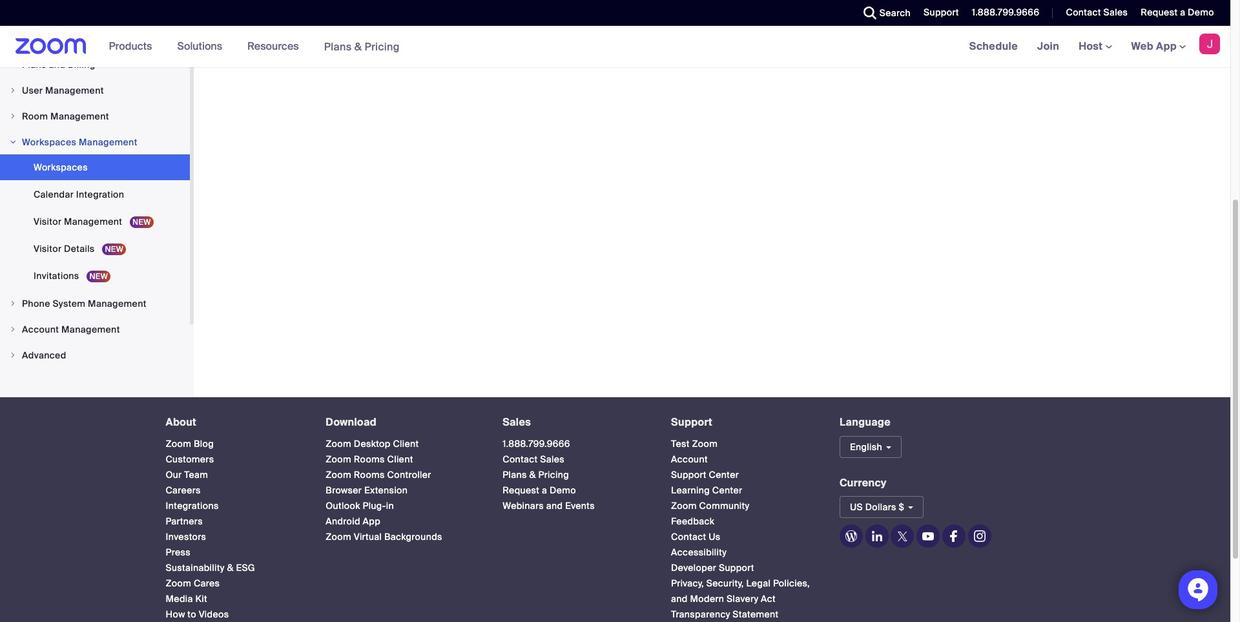 Task type: vqa. For each thing, say whether or not it's contained in the screenshot.
bottom right icon
no



Task type: locate. For each thing, give the bounding box(es) containing it.
investors
[[166, 531, 206, 543]]

plans and billing menu item
[[0, 52, 190, 77]]

1 vertical spatial workspaces
[[34, 162, 88, 173]]

0 horizontal spatial plans
[[22, 59, 46, 70]]

management inside "menu item"
[[50, 111, 109, 122]]

1.888.799.9666 link
[[503, 438, 571, 450]]

1 right image from the top
[[9, 112, 17, 120]]

workspaces for workspaces management
[[22, 136, 76, 148]]

support
[[924, 6, 960, 18], [672, 416, 713, 429], [672, 469, 707, 481], [719, 562, 755, 574]]

workspaces inside menu
[[34, 162, 88, 173]]

1 vertical spatial demo
[[550, 484, 576, 496]]

sales up 1.888.799.9666 'link'
[[503, 416, 531, 429]]

1 horizontal spatial sales
[[540, 453, 565, 465]]

contact down feedback button
[[672, 531, 707, 543]]

user management menu item
[[0, 78, 190, 103]]

0 horizontal spatial demo
[[550, 484, 576, 496]]

2 right image from the top
[[9, 300, 17, 308]]

media kit link
[[166, 593, 207, 605]]

visitor up invitations
[[34, 243, 62, 255]]

web app
[[1132, 39, 1178, 53]]

2 horizontal spatial plans
[[503, 469, 527, 481]]

client
[[393, 438, 419, 450], [388, 453, 413, 465]]

and down zoom logo
[[49, 59, 65, 70]]

management up workspaces management
[[50, 111, 109, 122]]

to
[[188, 609, 196, 620]]

0 horizontal spatial account
[[22, 324, 59, 335]]

feedback
[[672, 515, 715, 527]]

workspaces management menu
[[0, 154, 190, 290]]

workspaces
[[22, 136, 76, 148], [34, 162, 88, 173]]

plans inside 1.888.799.9666 contact sales plans & pricing request a demo webinars and events
[[503, 469, 527, 481]]

plans right resources dropdown button
[[324, 40, 352, 53]]

visitor
[[34, 216, 62, 227], [34, 243, 62, 255]]

2 visitor from the top
[[34, 243, 62, 255]]

zoom community link
[[672, 500, 750, 512]]

1.888.799.9666 for 1.888.799.9666 contact sales plans & pricing request a demo webinars and events
[[503, 438, 571, 450]]

controller
[[388, 469, 432, 481]]

sales up host dropdown button in the top right of the page
[[1104, 6, 1129, 18]]

sales down 1.888.799.9666 'link'
[[540, 453, 565, 465]]

contact down 1.888.799.9666 'link'
[[503, 453, 538, 465]]

right image for phone
[[9, 300, 17, 308]]

contact inside "test zoom account support center learning center zoom community feedback contact us accessibility developer support privacy, security, legal policies, and modern slavery act transparency statement"
[[672, 531, 707, 543]]

1 horizontal spatial &
[[355, 40, 362, 53]]

2 horizontal spatial and
[[672, 593, 688, 605]]

1 horizontal spatial 1.888.799.9666
[[973, 6, 1040, 18]]

1 vertical spatial account
[[672, 453, 708, 465]]

1 vertical spatial right image
[[9, 300, 17, 308]]

& inside 1.888.799.9666 contact sales plans & pricing request a demo webinars and events
[[530, 469, 536, 481]]

0 vertical spatial 1.888.799.9666
[[973, 6, 1040, 18]]

1.888.799.9666 up schedule
[[973, 6, 1040, 18]]

team
[[184, 469, 208, 481]]

4 right image from the top
[[9, 352, 17, 359]]

community
[[700, 500, 750, 512]]

0 vertical spatial a
[[1181, 6, 1186, 18]]

press link
[[166, 547, 191, 558]]

1 horizontal spatial and
[[547, 500, 563, 512]]

download
[[326, 416, 377, 429]]

1 horizontal spatial request
[[1142, 6, 1178, 18]]

1 vertical spatial plans
[[22, 59, 46, 70]]

contact
[[1067, 6, 1102, 18], [503, 453, 538, 465], [672, 531, 707, 543]]

0 vertical spatial &
[[355, 40, 362, 53]]

management for user management
[[45, 85, 104, 96]]

1 vertical spatial &
[[530, 469, 536, 481]]

contact inside 1.888.799.9666 contact sales plans & pricing request a demo webinars and events
[[503, 453, 538, 465]]

right image
[[9, 87, 17, 94], [9, 138, 17, 146], [9, 326, 17, 333], [9, 352, 17, 359]]

0 vertical spatial right image
[[9, 112, 17, 120]]

and down privacy,
[[672, 593, 688, 605]]

contact sales
[[1067, 6, 1129, 18]]

host button
[[1079, 39, 1113, 53]]

1 visitor from the top
[[34, 216, 62, 227]]

management inside menu
[[64, 216, 122, 227]]

1 vertical spatial 1.888.799.9666
[[503, 438, 571, 450]]

in
[[386, 500, 394, 512]]

management down "billing" at left top
[[45, 85, 104, 96]]

phone system management
[[22, 298, 147, 310]]

request inside 1.888.799.9666 contact sales plans & pricing request a demo webinars and events
[[503, 484, 540, 496]]

right image inside account management menu item
[[9, 326, 17, 333]]

account up advanced
[[22, 324, 59, 335]]

0 horizontal spatial 1.888.799.9666
[[503, 438, 571, 450]]

videos
[[199, 609, 229, 620]]

integrations
[[166, 500, 219, 512]]

dollars
[[866, 502, 897, 513]]

0 vertical spatial plans
[[324, 40, 352, 53]]

workspaces inside menu item
[[22, 136, 76, 148]]

right image
[[9, 112, 17, 120], [9, 300, 17, 308]]

banner containing products
[[0, 26, 1231, 68]]

system
[[53, 298, 86, 310]]

0 vertical spatial center
[[709, 469, 739, 481]]

1 horizontal spatial contact
[[672, 531, 707, 543]]

0 vertical spatial account
[[22, 324, 59, 335]]

management up advanced menu item
[[61, 324, 120, 335]]

right image inside phone system management menu item
[[9, 300, 17, 308]]

learning center link
[[672, 484, 743, 496]]

0 horizontal spatial contact
[[503, 453, 538, 465]]

and inside 1.888.799.9666 contact sales plans & pricing request a demo webinars and events
[[547, 500, 563, 512]]

zoom desktop client link
[[326, 438, 419, 450]]

cares
[[194, 578, 220, 589]]

1 horizontal spatial account
[[672, 453, 708, 465]]

right image inside user management menu item
[[9, 87, 17, 94]]

right image inside the workspaces management menu item
[[9, 138, 17, 146]]

desktop
[[354, 438, 391, 450]]

pricing inside 1.888.799.9666 contact sales plans & pricing request a demo webinars and events
[[539, 469, 569, 481]]

1 right image from the top
[[9, 87, 17, 94]]

contact sales link
[[1057, 0, 1132, 26], [1067, 6, 1129, 18], [503, 453, 565, 465]]

1 vertical spatial app
[[363, 515, 381, 527]]

0 vertical spatial contact
[[1067, 6, 1102, 18]]

plans & pricing
[[324, 40, 400, 53]]

2 horizontal spatial &
[[530, 469, 536, 481]]

account inside menu item
[[22, 324, 59, 335]]

zoom rooms client link
[[326, 453, 413, 465]]

partners
[[166, 515, 203, 527]]

billing
[[68, 59, 95, 70]]

0 horizontal spatial a
[[542, 484, 548, 496]]

rooms down desktop
[[354, 453, 385, 465]]

1 horizontal spatial a
[[1181, 6, 1186, 18]]

right image inside room management "menu item"
[[9, 112, 17, 120]]

a up webinars and events link
[[542, 484, 548, 496]]

advanced
[[22, 350, 66, 361]]

webinars and events link
[[503, 500, 595, 512]]

1 rooms from the top
[[354, 453, 385, 465]]

0 horizontal spatial &
[[227, 562, 234, 574]]

currency
[[840, 476, 887, 490]]

management up the workspaces link
[[79, 136, 137, 148]]

virtual
[[354, 531, 382, 543]]

and inside "test zoom account support center learning center zoom community feedback contact us accessibility developer support privacy, security, legal policies, and modern slavery act transparency statement"
[[672, 593, 688, 605]]

2 vertical spatial sales
[[540, 453, 565, 465]]

0 horizontal spatial app
[[363, 515, 381, 527]]

banner
[[0, 26, 1231, 68]]

privacy,
[[672, 578, 704, 589]]

2 horizontal spatial sales
[[1104, 6, 1129, 18]]

0 vertical spatial demo
[[1189, 6, 1215, 18]]

2 vertical spatial and
[[672, 593, 688, 605]]

webinars
[[503, 500, 544, 512]]

pricing
[[365, 40, 400, 53], [539, 469, 569, 481]]

extension
[[364, 484, 408, 496]]

app inside zoom desktop client zoom rooms client zoom rooms controller browser extension outlook plug-in android app zoom virtual backgrounds
[[363, 515, 381, 527]]

a
[[1181, 6, 1186, 18], [542, 484, 548, 496]]

us dollars $ button
[[840, 496, 924, 518]]

1 vertical spatial sales
[[503, 416, 531, 429]]

app down plug-
[[363, 515, 381, 527]]

1 vertical spatial center
[[713, 484, 743, 496]]

2 vertical spatial plans
[[503, 469, 527, 481]]

1 vertical spatial request
[[503, 484, 540, 496]]

and inside menu item
[[49, 59, 65, 70]]

account
[[22, 324, 59, 335], [672, 453, 708, 465]]

2 right image from the top
[[9, 138, 17, 146]]

2 vertical spatial &
[[227, 562, 234, 574]]

0 vertical spatial app
[[1157, 39, 1178, 53]]

management
[[45, 85, 104, 96], [50, 111, 109, 122], [79, 136, 137, 148], [64, 216, 122, 227], [88, 298, 147, 310], [61, 324, 120, 335]]

plans for plans and billing
[[22, 59, 46, 70]]

workspaces up calendar
[[34, 162, 88, 173]]

workspaces down room
[[22, 136, 76, 148]]

visitor down calendar
[[34, 216, 62, 227]]

1 vertical spatial and
[[547, 500, 563, 512]]

management down calendar integration link
[[64, 216, 122, 227]]

1.888.799.9666 for 1.888.799.9666
[[973, 6, 1040, 18]]

1.888.799.9666 inside 1.888.799.9666 contact sales plans & pricing request a demo webinars and events
[[503, 438, 571, 450]]

product information navigation
[[99, 26, 410, 68]]

room management
[[22, 111, 109, 122]]

outlook
[[326, 500, 360, 512]]

0 vertical spatial rooms
[[354, 453, 385, 465]]

workspaces management menu item
[[0, 130, 190, 154]]

calendar integration link
[[0, 182, 190, 207]]

app
[[1157, 39, 1178, 53], [363, 515, 381, 527]]

and left events
[[547, 500, 563, 512]]

about
[[166, 416, 197, 429]]

management up account management menu item
[[88, 298, 147, 310]]

accessibility link
[[672, 547, 727, 558]]

workspaces for workspaces
[[34, 162, 88, 173]]

plans & pricing link
[[324, 40, 400, 53], [324, 40, 400, 53], [503, 469, 569, 481]]

right image left room
[[9, 112, 17, 120]]

sustainability
[[166, 562, 225, 574]]

plans down zoom logo
[[22, 59, 46, 70]]

3 right image from the top
[[9, 326, 17, 333]]

test zoom link
[[672, 438, 718, 450]]

1 vertical spatial visitor
[[34, 243, 62, 255]]

plans inside product information "navigation"
[[324, 40, 352, 53]]

plans up webinars
[[503, 469, 527, 481]]

2 horizontal spatial contact
[[1067, 6, 1102, 18]]

visitor for visitor management
[[34, 216, 62, 227]]

support link
[[915, 0, 963, 26], [924, 6, 960, 18], [672, 416, 713, 429]]

right image left phone
[[9, 300, 17, 308]]

1 horizontal spatial app
[[1157, 39, 1178, 53]]

demo up webinars and events link
[[550, 484, 576, 496]]

0 horizontal spatial pricing
[[365, 40, 400, 53]]

right image for account
[[9, 326, 17, 333]]

1.888.799.9666
[[973, 6, 1040, 18], [503, 438, 571, 450]]

0 horizontal spatial request
[[503, 484, 540, 496]]

1 horizontal spatial plans
[[324, 40, 352, 53]]

center
[[709, 469, 739, 481], [713, 484, 743, 496]]

0 vertical spatial workspaces
[[22, 136, 76, 148]]

policies,
[[774, 578, 810, 589]]

0 vertical spatial request
[[1142, 6, 1178, 18]]

0 horizontal spatial and
[[49, 59, 65, 70]]

center up community
[[713, 484, 743, 496]]

how to videos link
[[166, 609, 229, 620]]

zoom
[[166, 438, 191, 450], [326, 438, 352, 450], [692, 438, 718, 450], [326, 453, 352, 465], [326, 469, 352, 481], [672, 500, 697, 512], [326, 531, 352, 543], [166, 578, 191, 589]]

1 vertical spatial rooms
[[354, 469, 385, 481]]

1.888.799.9666 contact sales plans & pricing request a demo webinars and events
[[503, 438, 595, 512]]

1 horizontal spatial pricing
[[539, 469, 569, 481]]

schedule
[[970, 39, 1019, 53]]

right image inside advanced menu item
[[9, 352, 17, 359]]

demo up profile picture
[[1189, 6, 1215, 18]]

zoom desktop client zoom rooms client zoom rooms controller browser extension outlook plug-in android app zoom virtual backgrounds
[[326, 438, 443, 543]]

2 vertical spatial contact
[[672, 531, 707, 543]]

phone
[[22, 298, 50, 310]]

zoom logo image
[[16, 38, 86, 54]]

1 horizontal spatial demo
[[1189, 6, 1215, 18]]

app right web
[[1157, 39, 1178, 53]]

web
[[1132, 39, 1154, 53]]

outlook plug-in link
[[326, 500, 394, 512]]

center up learning center link
[[709, 469, 739, 481]]

0 vertical spatial and
[[49, 59, 65, 70]]

partners link
[[166, 515, 203, 527]]

resources
[[248, 39, 299, 53]]

1 vertical spatial pricing
[[539, 469, 569, 481]]

1 vertical spatial contact
[[503, 453, 538, 465]]

request up web app dropdown button
[[1142, 6, 1178, 18]]

request up webinars
[[503, 484, 540, 496]]

a up web app dropdown button
[[1181, 6, 1186, 18]]

0 vertical spatial visitor
[[34, 216, 62, 227]]

android app link
[[326, 515, 381, 527]]

rooms down zoom rooms client link
[[354, 469, 385, 481]]

1.888.799.9666 down sales link
[[503, 438, 571, 450]]

plans inside menu item
[[22, 59, 46, 70]]

0 vertical spatial pricing
[[365, 40, 400, 53]]

account down "test zoom" link
[[672, 453, 708, 465]]

contact up host
[[1067, 6, 1102, 18]]

1 vertical spatial a
[[542, 484, 548, 496]]



Task type: describe. For each thing, give the bounding box(es) containing it.
right image for workspaces
[[9, 138, 17, 146]]

about link
[[166, 416, 197, 429]]

support up "test zoom" link
[[672, 416, 713, 429]]

careers link
[[166, 484, 201, 496]]

workspaces management
[[22, 136, 137, 148]]

search
[[880, 7, 911, 19]]

pricing inside product information "navigation"
[[365, 40, 400, 53]]

support up the security,
[[719, 562, 755, 574]]

account link
[[672, 453, 708, 465]]

investors link
[[166, 531, 206, 543]]

us dollars $
[[850, 502, 905, 513]]

visitor details link
[[0, 236, 190, 262]]

android
[[326, 515, 361, 527]]

room management menu item
[[0, 104, 190, 129]]

visitor management link
[[0, 209, 190, 235]]

invitations
[[34, 270, 82, 282]]

workspaces link
[[0, 154, 190, 180]]

& inside zoom blog customers our team careers integrations partners investors press sustainability & esg zoom cares media kit how to videos
[[227, 562, 234, 574]]

us
[[850, 502, 863, 513]]

solutions
[[177, 39, 222, 53]]

support down account link
[[672, 469, 707, 481]]

0 horizontal spatial sales
[[503, 416, 531, 429]]

admin menu menu
[[0, 52, 190, 369]]

sales link
[[503, 416, 531, 429]]

host
[[1079, 39, 1106, 53]]

careers
[[166, 484, 201, 496]]

resources button
[[248, 26, 305, 67]]

management for workspaces management
[[79, 136, 137, 148]]

advanced menu item
[[0, 343, 190, 368]]

plug-
[[363, 500, 386, 512]]

profile picture image
[[1200, 34, 1221, 54]]

user management
[[22, 85, 104, 96]]

management for room management
[[50, 111, 109, 122]]

legal
[[747, 578, 771, 589]]

products button
[[109, 26, 158, 67]]

phone system management menu item
[[0, 291, 190, 316]]

test zoom account support center learning center zoom community feedback contact us accessibility developer support privacy, security, legal policies, and modern slavery act transparency statement
[[672, 438, 810, 620]]

demo inside 1.888.799.9666 contact sales plans & pricing request a demo webinars and events
[[550, 484, 576, 496]]

management for visitor management
[[64, 216, 122, 227]]

1 vertical spatial client
[[388, 453, 413, 465]]

learning
[[672, 484, 710, 496]]

account management
[[22, 324, 120, 335]]

meetings navigation
[[960, 26, 1231, 68]]

english
[[850, 441, 883, 453]]

join link
[[1028, 26, 1070, 67]]

customers
[[166, 453, 214, 465]]

2 rooms from the top
[[354, 469, 385, 481]]

integration
[[76, 189, 124, 200]]

0 vertical spatial sales
[[1104, 6, 1129, 18]]

schedule link
[[960, 26, 1028, 67]]

web app button
[[1132, 39, 1187, 53]]

calendar
[[34, 189, 74, 200]]

download link
[[326, 416, 377, 429]]

language
[[840, 416, 891, 429]]

account inside "test zoom account support center learning center zoom community feedback contact us accessibility developer support privacy, security, legal policies, and modern slavery act transparency statement"
[[672, 453, 708, 465]]

plans for plans & pricing
[[324, 40, 352, 53]]

english button
[[840, 436, 902, 458]]

backgrounds
[[385, 531, 443, 543]]

calendar integration
[[34, 189, 124, 200]]

zoom blog link
[[166, 438, 214, 450]]

admin
[[8, 29, 35, 39]]

support right 'search'
[[924, 6, 960, 18]]

transparency
[[672, 609, 731, 620]]

right image for user
[[9, 87, 17, 94]]

kit
[[195, 593, 207, 605]]

support center link
[[672, 469, 739, 481]]

0 vertical spatial client
[[393, 438, 419, 450]]

solutions button
[[177, 26, 228, 67]]

$
[[899, 502, 905, 513]]

visitor details
[[34, 243, 97, 255]]

our team link
[[166, 469, 208, 481]]

zoom blog customers our team careers integrations partners investors press sustainability & esg zoom cares media kit how to videos
[[166, 438, 255, 620]]

right image for room
[[9, 112, 17, 120]]

zoom rooms controller link
[[326, 469, 432, 481]]

& inside product information "navigation"
[[355, 40, 362, 53]]

act
[[761, 593, 776, 605]]

products
[[109, 39, 152, 53]]

test
[[672, 438, 690, 450]]

events
[[566, 500, 595, 512]]

how
[[166, 609, 185, 620]]

app inside meetings navigation
[[1157, 39, 1178, 53]]

media
[[166, 593, 193, 605]]

esg
[[236, 562, 255, 574]]

accessibility
[[672, 547, 727, 558]]

our
[[166, 469, 182, 481]]

account management menu item
[[0, 317, 190, 342]]

sales inside 1.888.799.9666 contact sales plans & pricing request a demo webinars and events
[[540, 453, 565, 465]]

details
[[64, 243, 95, 255]]

visitor for visitor details
[[34, 243, 62, 255]]

contact us link
[[672, 531, 721, 543]]

developer support link
[[672, 562, 755, 574]]

security,
[[707, 578, 744, 589]]

us
[[709, 531, 721, 543]]

privacy, security, legal policies, and modern slavery act transparency statement link
[[672, 578, 810, 620]]

plans and billing
[[22, 59, 95, 70]]

main content main content
[[194, 0, 1231, 397]]

customers link
[[166, 453, 214, 465]]

request a demo
[[1142, 6, 1215, 18]]

press
[[166, 547, 191, 558]]

sustainability & esg link
[[166, 562, 255, 574]]

management for account management
[[61, 324, 120, 335]]

browser
[[326, 484, 362, 496]]

a inside 1.888.799.9666 contact sales plans & pricing request a demo webinars and events
[[542, 484, 548, 496]]

slavery
[[727, 593, 759, 605]]

zoom cares link
[[166, 578, 220, 589]]



